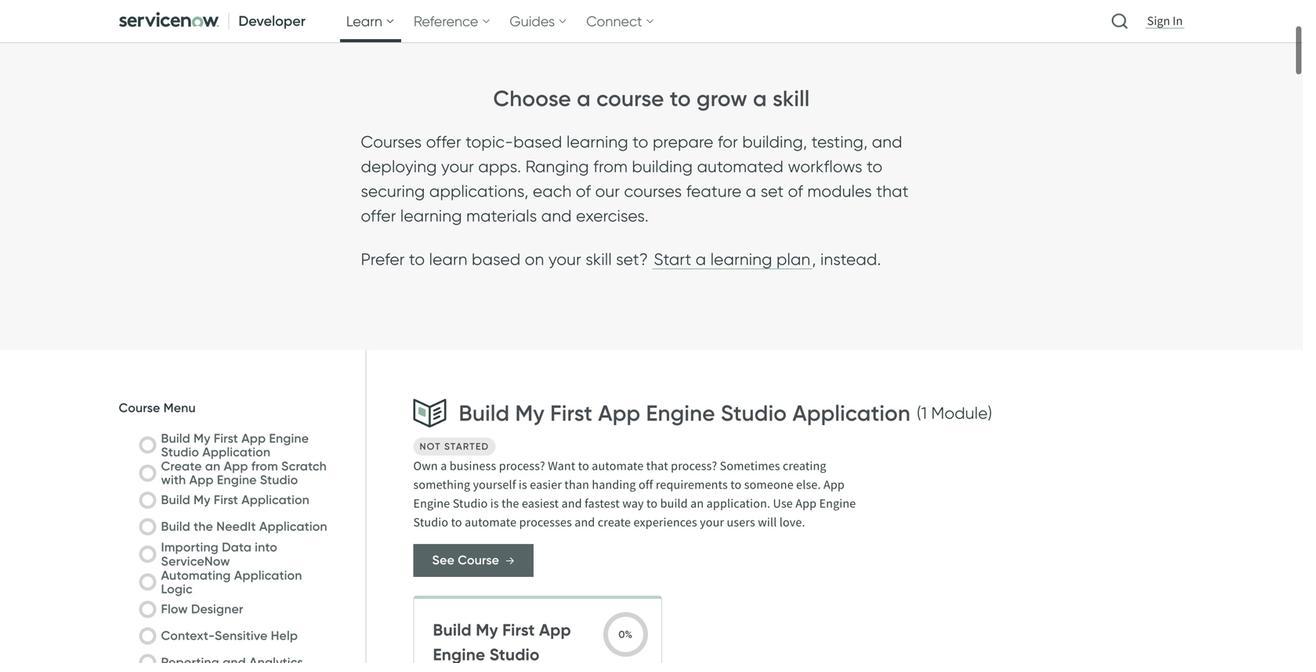 Task type: describe. For each thing, give the bounding box(es) containing it.
learn
[[346, 13, 382, 30]]

2 of from the left
[[788, 181, 803, 201]]

to left the learn
[[409, 249, 425, 269]]

automated
[[697, 157, 784, 177]]

reference button
[[407, 0, 497, 42]]

set
[[761, 181, 784, 201]]

sign in
[[1147, 13, 1183, 29]]

grow
[[697, 85, 747, 112]]

our
[[595, 181, 620, 201]]

applications,
[[429, 181, 529, 201]]

0 vertical spatial learning
[[566, 132, 628, 152]]

connect button
[[580, 0, 661, 42]]

courses offer topic-based learning to prepare for building, testing, and deploying your apps. ranging from building automated workflows to securing applications, each of our courses feature a set of modules that offer learning materials and exercises.
[[361, 132, 909, 226]]

for
[[718, 132, 738, 152]]

prepare
[[653, 132, 714, 152]]

to left grow
[[670, 85, 691, 112]]

building
[[632, 157, 693, 177]]

a left course
[[577, 85, 591, 112]]

1 vertical spatial and
[[541, 206, 572, 226]]

your inside courses offer topic-based learning to prepare for building, testing, and deploying your apps. ranging from building automated workflows to securing applications, each of our courses feature a set of modules that offer learning materials and exercises.
[[441, 157, 474, 177]]

learn
[[429, 249, 468, 269]]

prefer
[[361, 249, 405, 269]]

a inside courses offer topic-based learning to prepare for building, testing, and deploying your apps. ranging from building automated workflows to securing applications, each of our courses feature a set of modules that offer learning materials and exercises.
[[746, 181, 756, 201]]

based for topic-
[[513, 132, 562, 152]]

workflows
[[788, 157, 863, 177]]

a right grow
[[753, 85, 767, 112]]

each
[[533, 181, 572, 201]]

guides
[[510, 13, 555, 30]]

, instead.
[[812, 249, 881, 269]]

courses
[[624, 181, 682, 201]]



Task type: locate. For each thing, give the bounding box(es) containing it.
skill for a
[[773, 85, 810, 112]]

apps.
[[478, 157, 521, 177]]

offer down securing on the top of page
[[361, 206, 396, 226]]

based up ranging at the left of the page
[[513, 132, 562, 152]]

prefer to learn based on your skill set?
[[361, 249, 648, 269]]

1 vertical spatial your
[[548, 249, 581, 269]]

0 vertical spatial your
[[441, 157, 474, 177]]

developer
[[239, 12, 305, 30]]

skill up building,
[[773, 85, 810, 112]]

of
[[576, 181, 591, 201], [788, 181, 803, 201]]

1 horizontal spatial and
[[872, 132, 902, 152]]

guides button
[[503, 0, 574, 42]]

and down each on the top
[[541, 206, 572, 226]]

learning down securing on the top of page
[[400, 206, 462, 226]]

course
[[596, 85, 664, 112]]

and right testing,
[[872, 132, 902, 152]]

to up the that
[[867, 157, 883, 177]]

1 vertical spatial based
[[472, 249, 521, 269]]

a
[[577, 85, 591, 112], [753, 85, 767, 112], [746, 181, 756, 201]]

1 horizontal spatial of
[[788, 181, 803, 201]]

sign in button
[[1144, 12, 1186, 30]]

learning
[[566, 132, 628, 152], [400, 206, 462, 226]]

1 vertical spatial learning
[[400, 206, 462, 226]]

of left our
[[576, 181, 591, 201]]

exercises.
[[576, 206, 649, 226]]

ranging
[[525, 157, 589, 177]]

and
[[872, 132, 902, 152], [541, 206, 572, 226]]

a left "set"
[[746, 181, 756, 201]]

learn button
[[340, 0, 401, 42]]

0 vertical spatial and
[[872, 132, 902, 152]]

0 horizontal spatial offer
[[361, 206, 396, 226]]

on
[[525, 249, 544, 269]]

deploying
[[361, 157, 437, 177]]

,
[[812, 249, 816, 269]]

reference
[[414, 13, 478, 30]]

learning up from
[[566, 132, 628, 152]]

your right "on" at top left
[[548, 249, 581, 269]]

offer left topic-
[[426, 132, 461, 152]]

1 horizontal spatial offer
[[426, 132, 461, 152]]

based
[[513, 132, 562, 152], [472, 249, 521, 269]]

0 horizontal spatial of
[[576, 181, 591, 201]]

your
[[441, 157, 474, 177], [548, 249, 581, 269]]

sign
[[1147, 13, 1170, 29]]

to
[[670, 85, 691, 112], [633, 132, 648, 152], [867, 157, 883, 177], [409, 249, 425, 269]]

materials
[[466, 206, 537, 226]]

based left "on" at top left
[[472, 249, 521, 269]]

1 vertical spatial offer
[[361, 206, 396, 226]]

skill left set?
[[586, 249, 612, 269]]

1 horizontal spatial skill
[[773, 85, 810, 112]]

courses
[[361, 132, 422, 152]]

that
[[876, 181, 909, 201]]

0 horizontal spatial your
[[441, 157, 474, 177]]

from
[[593, 157, 628, 177]]

building,
[[742, 132, 807, 152]]

connect
[[586, 13, 642, 30]]

of right "set"
[[788, 181, 803, 201]]

based inside courses offer topic-based learning to prepare for building, testing, and deploying your apps. ranging from building automated workflows to securing applications, each of our courses feature a set of modules that offer learning materials and exercises.
[[513, 132, 562, 152]]

skill for your
[[586, 249, 612, 269]]

based for learn
[[472, 249, 521, 269]]

choose a course to grow a skill
[[493, 85, 810, 112]]

your up the applications, in the top left of the page
[[441, 157, 474, 177]]

in
[[1173, 13, 1183, 29]]

to up the building
[[633, 132, 648, 152]]

testing,
[[811, 132, 868, 152]]

1 horizontal spatial learning
[[566, 132, 628, 152]]

1 vertical spatial skill
[[586, 249, 612, 269]]

securing
[[361, 181, 425, 201]]

feature
[[686, 181, 742, 201]]

0 horizontal spatial and
[[541, 206, 572, 226]]

skill
[[773, 85, 810, 112], [586, 249, 612, 269]]

1 of from the left
[[576, 181, 591, 201]]

set?
[[616, 249, 648, 269]]

topic-
[[466, 132, 513, 152]]

modules
[[807, 181, 872, 201]]

developer link
[[112, 0, 315, 42]]

0 horizontal spatial learning
[[400, 206, 462, 226]]

0 vertical spatial skill
[[773, 85, 810, 112]]

0 vertical spatial offer
[[426, 132, 461, 152]]

instead.
[[820, 249, 881, 269]]

0 horizontal spatial skill
[[586, 249, 612, 269]]

offer
[[426, 132, 461, 152], [361, 206, 396, 226]]

1 horizontal spatial your
[[548, 249, 581, 269]]

choose
[[493, 85, 571, 112]]

0 vertical spatial based
[[513, 132, 562, 152]]



